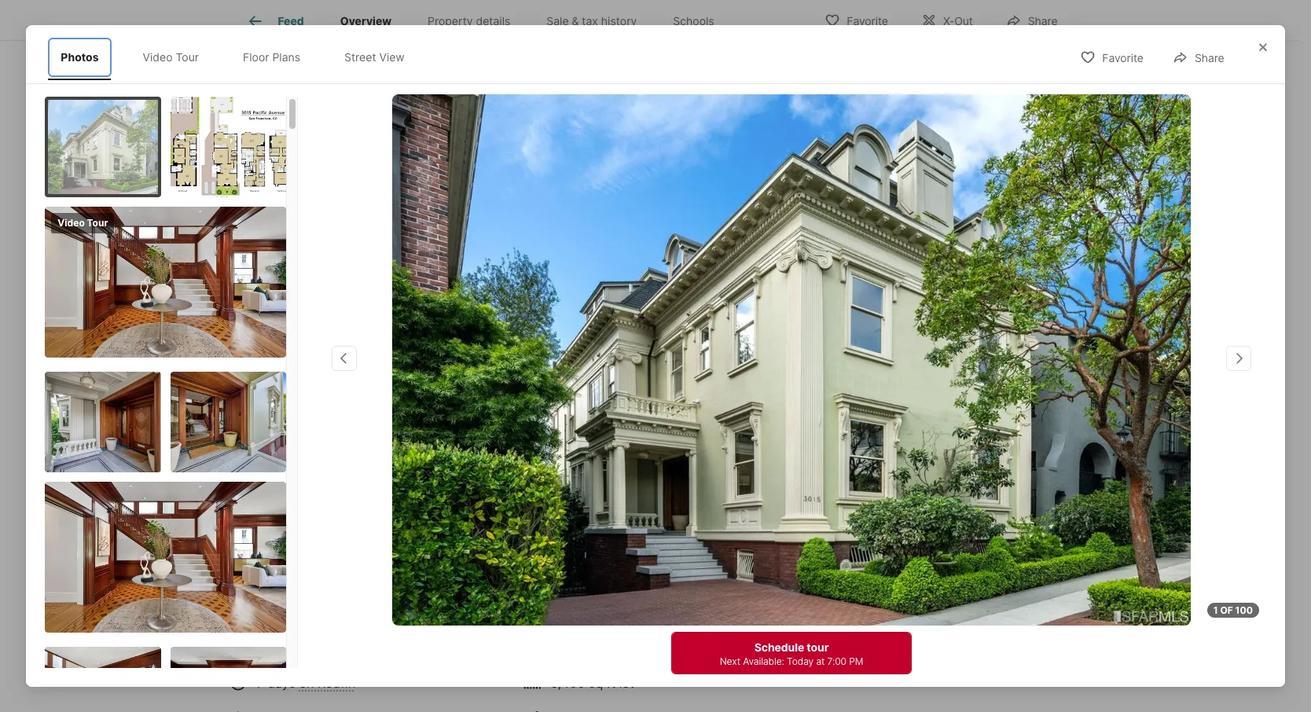 Task type: describe. For each thing, give the bounding box(es) containing it.
2024
[[475, 612, 506, 628]]

0 horizontal spatial today
[[787, 656, 814, 667]]

ft
[[607, 675, 616, 691]]

0 vertical spatial next
[[876, 548, 897, 560]]

photos tab
[[48, 38, 111, 77]]

view inside tab
[[379, 50, 405, 64]]

25
[[853, 408, 889, 443]]

preview!
[[266, 574, 317, 590]]

plans inside tab
[[272, 50, 300, 64]]

on inside video preview! pacific heights edwardian home built in 1912 with south views. updated in 2002. leased until fall 2024. shown by appointment. 2023 sutro architects plans demonstrate incredible potential & vision. move-in fall 2024 or carefully plan & permit your project. the 7405 square foot home has 6 bedrooms & 6.5 bathrooms. portico entry, beautiful front door opens to a large foyer that reflects the elegant & classic san francisco styling. intricately laid hardwood floors under 10' 3 ceilings. grand staircase & beautiful wood detailing & columns. lr on the front of the house showcases a walnut panel over the fireplace. formal dr with a coffered ceiling can seat 30 people. large scale, open kitchen creates the great room for family living.  a
[[729, 669, 744, 684]]

tour in person
[[849, 486, 922, 497]]

foyer
[[272, 650, 302, 665]]

photos
[[61, 50, 99, 64]]

& up staircase
[[452, 650, 460, 665]]

property details
[[428, 14, 510, 28]]

street view button
[[441, 296, 552, 328]]

sq
[[589, 675, 603, 691]]

0 horizontal spatial schedule
[[754, 641, 804, 654]]

the
[[739, 612, 762, 628]]

baths link
[[517, 450, 551, 466]]

tab list for x-out
[[228, 0, 745, 40]]

favorite button for share
[[1067, 41, 1157, 73]]

1 vertical spatial next
[[720, 656, 740, 667]]

plans inside video preview! pacific heights edwardian home built in 1912 with south views. updated in 2002. leased until fall 2024. shown by appointment. 2023 sutro architects plans demonstrate incredible potential & vision. move-in fall 2024 or carefully plan & permit your project. the 7405 square foot home has 6 bedrooms & 6.5 bathrooms. portico entry, beautiful front door opens to a large foyer that reflects the elegant & classic san francisco styling. intricately laid hardwood floors under 10' 3 ceilings. grand staircase & beautiful wood detailing & columns. lr on the front of the house showcases a walnut panel over the fireplace. formal dr with a coffered ceiling can seat 30 people. large scale, open kitchen creates the great room for family living.  a
[[681, 593, 713, 609]]

floor plans tab
[[230, 38, 313, 77]]

active
[[306, 361, 345, 374]]

walnut
[[387, 687, 426, 703]]

0 vertical spatial 7:00
[[984, 548, 1003, 560]]

laid
[[703, 650, 724, 665]]

entry,
[[587, 631, 622, 647]]

tax
[[582, 14, 598, 28]]

overview
[[340, 14, 392, 28]]

2024.
[[366, 593, 400, 609]]

in right built
[[546, 574, 557, 590]]

video
[[991, 486, 1018, 497]]

oct 27 friday
[[991, 397, 1026, 451]]

0 horizontal spatial fall
[[342, 593, 362, 609]]

(312) 616-5409
[[961, 590, 1046, 603]]

1 vertical spatial fall
[[451, 612, 471, 628]]

get
[[316, 452, 336, 465]]

0 horizontal spatial pacific
[[262, 390, 304, 406]]

project.
[[691, 612, 736, 628]]

floor inside the floor plans button
[[363, 305, 390, 318]]

ask
[[853, 590, 874, 603]]

leased
[[266, 593, 310, 609]]

30
[[257, 706, 273, 712]]

0 horizontal spatial pm
[[849, 656, 863, 667]]

floors
[[228, 669, 262, 684]]

1 vertical spatial schedule tour next available: today at 7:00 pm
[[720, 641, 863, 667]]

1 horizontal spatial tour
[[965, 531, 991, 547]]

0 horizontal spatial beautiful
[[496, 669, 548, 684]]

tour for tour in person
[[849, 486, 873, 497]]

video inside button
[[276, 305, 307, 318]]

people.
[[277, 706, 321, 712]]

map entry image
[[696, 359, 801, 464]]

a up scale,
[[376, 687, 383, 703]]

next image
[[1040, 412, 1065, 437]]

scale,
[[362, 706, 396, 712]]

tour for tour with a redfin premier agent
[[838, 372, 866, 388]]

portico
[[541, 631, 584, 647]]

shown
[[403, 593, 444, 609]]

days
[[267, 675, 296, 691]]

sale & tax history tab
[[528, 2, 655, 40]]

video tour tab
[[130, 38, 212, 77]]

99 photos button
[[956, 296, 1059, 328]]

schools tab
[[655, 2, 732, 40]]

0 vertical spatial share button
[[993, 4, 1071, 36]]

video button
[[241, 296, 321, 328]]

0 horizontal spatial tour
[[807, 641, 829, 654]]

1 vertical spatial available:
[[743, 656, 784, 667]]

0 vertical spatial of
[[1220, 605, 1233, 616]]

opens
[[744, 631, 780, 647]]

3
[[324, 669, 332, 684]]

home
[[478, 574, 514, 590]]

get pre-approved link
[[316, 452, 412, 465]]

out
[[954, 14, 973, 27]]

updated
[[701, 574, 752, 590]]

0 vertical spatial schedule
[[905, 531, 963, 547]]

& inside sale & tax history tab
[[572, 14, 579, 28]]

100
[[1235, 605, 1253, 616]]

0 vertical spatial home
[[325, 525, 374, 547]]

lot
[[619, 675, 634, 691]]

est.
[[228, 452, 248, 465]]

that
[[306, 650, 330, 665]]

beds
[[450, 450, 480, 466]]

0 vertical spatial share
[[1028, 14, 1058, 27]]

of inside video preview! pacific heights edwardian home built in 1912 with south views. updated in 2002. leased until fall 2024. shown by appointment. 2023 sutro architects plans demonstrate incredible potential & vision. move-in fall 2024 or carefully plan & permit your project. the 7405 square foot home has 6 bedrooms & 6.5 bathrooms. portico entry, beautiful front door opens to a large foyer that reflects the elegant & classic san francisco styling. intricately laid hardwood floors under 10' 3 ceilings. grand staircase & beautiful wood detailing & columns. lr on the front of the house showcases a walnut panel over the fireplace. formal dr with a coffered ceiling can seat 30 people. large scale, open kitchen creates the great room for family living.  a
[[228, 687, 240, 703]]

property
[[428, 14, 473, 28]]

ask a question link
[[853, 590, 932, 603]]

friday
[[991, 441, 1020, 451]]

tab list for share
[[45, 35, 433, 80]]

1 horizontal spatial schedule tour next available: today at 7:00 pm
[[876, 531, 1020, 560]]

to
[[784, 631, 796, 647]]

street view inside button
[[476, 305, 538, 318]]

6 inside 6 beds
[[450, 426, 462, 448]]

creates
[[480, 706, 524, 712]]

the down hardwood
[[747, 669, 767, 684]]

francisco inside video preview! pacific heights edwardian home built in 1912 with south views. updated in 2002. leased until fall 2024. shown by appointment. 2023 sutro architects plans demonstrate incredible potential & vision. move-in fall 2024 or carefully plan & permit your project. the 7405 square foot home has 6 bedrooms & 6.5 bathrooms. portico entry, beautiful front door opens to a large foyer that reflects the elegant & classic san francisco styling. intricately laid hardwood floors under 10' 3 ceilings. grand staircase & beautiful wood detailing & columns. lr on the front of the house showcases a walnut panel over the fireplace. formal dr with a coffered ceiling can seat 30 people. large scale, open kitchen creates the great room for family living.  a
[[534, 650, 591, 665]]

showcases
[[307, 687, 373, 703]]

san inside video preview! pacific heights edwardian home built in 1912 with south views. updated in 2002. leased until fall 2024. shown by appointment. 2023 sutro architects plans demonstrate incredible potential & vision. move-in fall 2024 or carefully plan & permit your project. the 7405 square foot home has 6 bedrooms & 6.5 bathrooms. portico entry, beautiful front door opens to a large foyer that reflects the elegant & classic san francisco styling. intricately laid hardwood floors under 10' 3 ceilings. grand staircase & beautiful wood detailing & columns. lr on the front of the house showcases a walnut panel over the fireplace. formal dr with a coffered ceiling can seat 30 people. large scale, open kitchen creates the great room for family living.  a
[[508, 650, 530, 665]]

feed link
[[246, 12, 304, 31]]

family
[[645, 706, 680, 712]]

edwardian
[[413, 574, 475, 590]]

26
[[922, 408, 959, 443]]

& down classic
[[484, 669, 492, 684]]

1 of 100
[[1214, 605, 1253, 616]]

move-
[[398, 612, 437, 628]]

& up elegant
[[436, 631, 444, 647]]

bedrooms
[[372, 631, 433, 647]]

1 horizontal spatial available:
[[899, 548, 941, 560]]

1 horizontal spatial pm
[[1006, 548, 1020, 560]]

ca
[[428, 390, 446, 406]]

7,405
[[592, 426, 643, 448]]

details
[[476, 14, 510, 28]]

plan
[[579, 612, 604, 628]]

3015
[[228, 390, 260, 406]]

2023
[[547, 593, 578, 609]]

over
[[466, 687, 492, 703]]

the up 30
[[244, 687, 263, 703]]

0 vertical spatial san
[[337, 390, 360, 406]]

list box containing tour in person
[[838, 474, 1059, 510]]

potential
[[290, 612, 342, 628]]

in up demonstrate
[[756, 574, 766, 590]]

oct for 25
[[853, 397, 874, 409]]

99
[[991, 305, 1005, 318]]

ave
[[307, 390, 330, 406]]

favorite button for x-out
[[812, 4, 902, 36]]

styling.
[[595, 650, 637, 665]]

5409
[[1017, 590, 1046, 603]]

6 inside video preview! pacific heights edwardian home built in 1912 with south views. updated in 2002. leased until fall 2024. shown by appointment. 2023 sutro architects plans demonstrate incredible potential & vision. move-in fall 2024 or carefully plan & permit your project. the 7405 square foot home has 6 bedrooms & 6.5 bathrooms. portico entry, beautiful front door opens to a large foyer that reflects the elegant & classic san francisco styling. intricately laid hardwood floors under 10' 3 ceilings. grand staircase & beautiful wood detailing & columns. lr on the front of the house showcases a walnut panel over the fireplace. formal dr with a coffered ceiling can seat 30 people. large scale, open kitchen creates the great room for family living.  a
[[361, 631, 369, 647]]

large
[[239, 650, 269, 665]]

redfin for a
[[909, 372, 949, 388]]

video tour inside video tour tab
[[143, 50, 199, 64]]

tour for tour via video chat
[[948, 486, 972, 497]]

incredible
[[228, 612, 286, 628]]

favorite for share
[[1102, 51, 1144, 65]]

question
[[885, 590, 932, 603]]

demonstrate
[[717, 593, 792, 609]]



Task type: locate. For each thing, give the bounding box(es) containing it.
on right "lr"
[[729, 669, 744, 684]]

6 up the beds
[[450, 426, 462, 448]]

pre-
[[338, 452, 361, 465]]

0 horizontal spatial street view
[[344, 50, 405, 64]]

0 vertical spatial at
[[973, 548, 981, 560]]

1 horizontal spatial next
[[876, 548, 897, 560]]

classic
[[464, 650, 504, 665]]

sq
[[592, 450, 608, 466]]

thursday
[[922, 441, 966, 451]]

1 vertical spatial 6.5
[[448, 631, 466, 647]]

3015 pacific ave, san francisco, ca 94115 image
[[228, 0, 819, 340], [825, 0, 1071, 159], [825, 165, 1071, 340]]

0 horizontal spatial san
[[337, 390, 360, 406]]

seat
[[228, 706, 254, 712]]

today up (312)
[[943, 548, 970, 560]]

beautiful up fireplace.
[[496, 669, 548, 684]]

0 horizontal spatial redfin
[[318, 675, 356, 691]]

list box
[[838, 474, 1059, 510]]

0 horizontal spatial floor plans
[[243, 50, 300, 64]]

bathrooms.
[[470, 631, 538, 647]]

your
[[661, 612, 687, 628]]

foot
[[272, 631, 296, 647]]

2 vertical spatial with
[[641, 687, 666, 703]]

with up sutro at the left
[[591, 574, 616, 590]]

the down fireplace.
[[528, 706, 547, 712]]

0 vertical spatial favorite button
[[812, 4, 902, 36]]

0 horizontal spatial francisco
[[363, 390, 421, 406]]

fall
[[342, 593, 362, 609], [451, 612, 471, 628]]

available: down opens
[[743, 656, 784, 667]]

with
[[869, 372, 896, 388], [591, 574, 616, 590], [641, 687, 666, 703]]

& left the tax
[[572, 14, 579, 28]]

of right 1
[[1220, 605, 1233, 616]]

1 horizontal spatial of
[[1220, 605, 1233, 616]]

7,405 sq ft
[[592, 426, 643, 466]]

1 vertical spatial 7:00
[[827, 656, 847, 667]]

favorite button inside dialog
[[1067, 41, 1157, 73]]

0 vertical spatial available:
[[899, 548, 941, 560]]

tour down via at the bottom right of the page
[[965, 531, 991, 547]]

tour with a redfin premier agent
[[838, 372, 1038, 388]]

0 vertical spatial tour
[[965, 531, 991, 547]]

1 vertical spatial view
[[511, 305, 538, 318]]

a up family on the bottom
[[670, 687, 677, 703]]

x-
[[943, 14, 955, 27]]

0 vertical spatial floor plans
[[243, 50, 300, 64]]

6 beds
[[450, 426, 480, 466]]

0 vertical spatial fall
[[342, 593, 362, 609]]

x-out
[[943, 14, 973, 27]]

home inside video preview! pacific heights edwardian home built in 1912 with south views. updated in 2002. leased until fall 2024. shown by appointment. 2023 sutro architects plans demonstrate incredible potential & vision. move-in fall 2024 or carefully plan & permit your project. the 7405 square foot home has 6 bedrooms & 6.5 bathrooms. portico entry, beautiful front door opens to a large foyer that reflects the elegant & classic san francisco styling. intricately laid hardwood floors under 10' 3 ceilings. grand staircase & beautiful wood detailing & columns. lr on the front of the house showcases a walnut panel over the fireplace. formal dr with a coffered ceiling can seat 30 people. large scale, open kitchen creates the great room for family living.  a
[[300, 631, 333, 647]]

1 vertical spatial pm
[[849, 656, 863, 667]]

7
[[257, 675, 264, 691]]

1 vertical spatial francisco
[[534, 650, 591, 665]]

available: up 'question'
[[899, 548, 941, 560]]

dialog
[[26, 25, 1285, 712]]

10'
[[304, 669, 320, 684]]

coffered
[[680, 687, 731, 703]]

about
[[228, 525, 283, 547]]

1 vertical spatial with
[[591, 574, 616, 590]]

2 oct from the left
[[922, 397, 943, 409]]

video preview! pacific heights edwardian home built in 1912 with south views. updated in 2002. leased until fall 2024. shown by appointment. 2023 sutro architects plans demonstrate incredible potential & vision. move-in fall 2024 or carefully plan & permit your project. the 7405 square foot home has 6 bedrooms & 6.5 bathrooms. portico entry, beautiful front door opens to a large foyer that reflects the elegant & classic san francisco styling. intricately laid hardwood floors under 10' 3 ceilings. grand staircase & beautiful wood detailing & columns. lr on the front of the house showcases a walnut panel over the fireplace. formal dr with a coffered ceiling can seat 30 people. large scale, open kitchen creates the great room for family living.  a 
[[228, 574, 799, 712]]

1 oct from the left
[[853, 397, 874, 409]]

0 vertical spatial with
[[869, 372, 896, 388]]

6.5 inside video preview! pacific heights edwardian home built in 1912 with south views. updated in 2002. leased until fall 2024. shown by appointment. 2023 sutro architects plans demonstrate incredible potential & vision. move-in fall 2024 or carefully plan & permit your project. the 7405 square foot home has 6 bedrooms & 6.5 bathrooms. portico entry, beautiful front door opens to a large foyer that reflects the elegant & classic san francisco styling. intricately laid hardwood floors under 10' 3 ceilings. grand staircase & beautiful wood detailing & columns. lr on the front of the house showcases a walnut panel over the fireplace. formal dr with a coffered ceiling can seat 30 people. large scale, open kitchen creates the great room for family living.  a
[[448, 631, 466, 647]]

pm down ask
[[849, 656, 863, 667]]

0 vertical spatial schedule tour next available: today at 7:00 pm
[[876, 531, 1020, 560]]

1 vertical spatial tour
[[807, 641, 829, 654]]

san right ave
[[337, 390, 360, 406]]

0 vertical spatial front
[[681, 631, 709, 647]]

1 vertical spatial today
[[787, 656, 814, 667]]

1 horizontal spatial at
[[973, 548, 981, 560]]

& right plan
[[608, 612, 616, 628]]

favorite button
[[812, 4, 902, 36], [1067, 41, 1157, 73]]

1 vertical spatial street view
[[476, 305, 538, 318]]

1 horizontal spatial schedule
[[905, 531, 963, 547]]

sale & tax history
[[547, 14, 637, 28]]

0 horizontal spatial street
[[344, 50, 376, 64]]

built
[[517, 574, 543, 590]]

1 vertical spatial share
[[1195, 51, 1224, 65]]

1 vertical spatial plans
[[392, 305, 421, 318]]

great
[[551, 706, 584, 712]]

agent
[[1002, 372, 1038, 388]]

floor inside floor plans tab
[[243, 50, 269, 64]]

via
[[975, 486, 989, 497]]

6.5 up classic
[[448, 631, 466, 647]]

0 horizontal spatial floor
[[243, 50, 269, 64]]

floor
[[243, 50, 269, 64], [363, 305, 390, 318]]

street inside tab
[[344, 50, 376, 64]]

0 horizontal spatial oct
[[853, 397, 874, 409]]

francisco
[[363, 390, 421, 406], [534, 650, 591, 665]]

0 horizontal spatial plans
[[272, 50, 300, 64]]

beautiful down permit
[[625, 631, 677, 647]]

oct up wednesday
[[853, 397, 874, 409]]

ask a question
[[853, 590, 932, 603]]

0 vertical spatial pacific
[[262, 390, 304, 406]]

oct inside 'oct 26 thursday'
[[922, 397, 943, 409]]

francisco left ca
[[363, 390, 421, 406]]

a
[[899, 372, 906, 388], [876, 590, 882, 603], [228, 650, 235, 665], [376, 687, 383, 703], [670, 687, 677, 703]]

approved
[[361, 452, 412, 465]]

fall right until
[[342, 593, 362, 609]]

video inside tab
[[143, 50, 173, 64]]

0 vertical spatial beautiful
[[625, 631, 677, 647]]

1 vertical spatial floor plans
[[363, 305, 421, 318]]

1 vertical spatial pacific
[[320, 574, 360, 590]]

formal
[[577, 687, 617, 703]]

at right hardwood
[[816, 656, 825, 667]]

(312) 616-5409 link
[[961, 590, 1046, 603]]

francisco down portico
[[534, 650, 591, 665]]

in left person
[[875, 486, 884, 497]]

wednesday
[[853, 441, 904, 451]]

oct down tour with a redfin premier agent
[[922, 397, 943, 409]]

the up "creates"
[[495, 687, 515, 703]]

front up can
[[770, 669, 799, 684]]

pm up 616-
[[1006, 548, 1020, 560]]

door
[[713, 631, 740, 647]]

94115
[[449, 390, 484, 406]]

today down to
[[787, 656, 814, 667]]

1 horizontal spatial redfin
[[909, 372, 949, 388]]

oct for 26
[[922, 397, 943, 409]]

schedule tour next available: today at 7:00 pm up (312)
[[876, 531, 1020, 560]]

& up "has"
[[345, 612, 354, 628]]

tab list
[[228, 0, 745, 40], [45, 35, 433, 80]]

3 oct from the left
[[991, 397, 1012, 409]]

schedule down 7405
[[754, 641, 804, 654]]

pacific down sale
[[262, 390, 304, 406]]

1 horizontal spatial floor
[[363, 305, 390, 318]]

1 horizontal spatial with
[[641, 687, 666, 703]]

6.5 baths
[[517, 426, 551, 466]]

0 horizontal spatial on
[[299, 675, 314, 691]]

7 days on redfin
[[257, 675, 356, 691]]

0 vertical spatial pm
[[1006, 548, 1020, 560]]

view inside button
[[511, 305, 538, 318]]

video
[[143, 50, 173, 64], [58, 217, 85, 228], [276, 305, 307, 318], [228, 574, 263, 590]]

x-out button
[[908, 4, 986, 36]]

available:
[[899, 548, 941, 560], [743, 656, 784, 667]]

1 horizontal spatial 6.5
[[517, 426, 546, 448]]

for
[[625, 706, 641, 712]]

1 vertical spatial video tour
[[58, 217, 108, 228]]

oct 25 wednesday
[[853, 397, 904, 451]]

oct inside oct 25 wednesday
[[853, 397, 874, 409]]

& right lot
[[642, 669, 650, 684]]

1 vertical spatial front
[[770, 669, 799, 684]]

san down bathrooms. on the bottom
[[508, 650, 530, 665]]

0 vertical spatial video tour
[[143, 50, 199, 64]]

large
[[324, 706, 358, 712]]

1 horizontal spatial floor plans
[[363, 305, 421, 318]]

plans inside button
[[392, 305, 421, 318]]

video inside video preview! pacific heights edwardian home built in 1912 with south views. updated in 2002. leased until fall 2024. shown by appointment. 2023 sutro architects plans demonstrate incredible potential & vision. move-in fall 2024 or carefully plan & permit your project. the 7405 square foot home has 6 bedrooms & 6.5 bathrooms. portico entry, beautiful front door opens to a large foyer that reflects the elegant & classic san francisco styling. intricately laid hardwood floors under 10' 3 ceilings. grand staircase & beautiful wood detailing & columns. lr on the front of the house showcases a walnut panel over the fireplace. formal dr with a coffered ceiling can seat 30 people. large scale, open kitchen creates the great room for family living.  a
[[228, 574, 263, 590]]

fall down the by
[[451, 612, 471, 628]]

1 horizontal spatial front
[[770, 669, 799, 684]]

overview tab
[[322, 2, 410, 40]]

in down shown at the left of the page
[[437, 612, 447, 628]]

1 horizontal spatial beautiful
[[625, 631, 677, 647]]

oct down the agent
[[991, 397, 1012, 409]]

a up oct 25 wednesday
[[899, 372, 906, 388]]

home right this
[[325, 525, 374, 547]]

(312)
[[961, 590, 989, 603]]

favorite
[[847, 14, 888, 27], [1102, 51, 1144, 65]]

street view tab
[[332, 38, 417, 77]]

schedule down person
[[905, 531, 963, 547]]

0 horizontal spatial share
[[1028, 14, 1058, 27]]

photos
[[1008, 305, 1045, 318]]

$8,500,000 est. $61,940 /mo get pre-approved
[[228, 426, 412, 465]]

next
[[876, 548, 897, 560], [720, 656, 740, 667]]

elegant
[[404, 650, 449, 665]]

home down 'potential'
[[300, 631, 333, 647]]

living.
[[683, 706, 718, 712]]

street view inside tab
[[344, 50, 405, 64]]

floor plans inside the floor plans button
[[363, 305, 421, 318]]

dialog containing photos
[[26, 25, 1285, 712]]

vision.
[[357, 612, 395, 628]]

None button
[[847, 391, 910, 459], [916, 391, 980, 458], [986, 391, 1049, 458], [847, 391, 910, 459], [916, 391, 980, 458], [986, 391, 1049, 458]]

1 horizontal spatial 6
[[450, 426, 462, 448]]

2 vertical spatial plans
[[681, 593, 713, 609]]

0 horizontal spatial with
[[591, 574, 616, 590]]

0 horizontal spatial view
[[379, 50, 405, 64]]

of up seat
[[228, 687, 240, 703]]

616-
[[992, 590, 1017, 603]]

0 horizontal spatial of
[[228, 687, 240, 703]]

1 horizontal spatial fall
[[451, 612, 471, 628]]

ceilings.
[[335, 669, 384, 684]]

6.5
[[517, 426, 546, 448], [448, 631, 466, 647]]

1 horizontal spatial street view
[[476, 305, 538, 318]]

property details tab
[[410, 2, 528, 40]]

on left the 3
[[299, 675, 314, 691]]

for
[[243, 361, 264, 374]]

oct for 27
[[991, 397, 1012, 409]]

under
[[266, 669, 300, 684]]

grand
[[387, 669, 423, 684]]

hardwood
[[728, 650, 787, 665]]

0 horizontal spatial share button
[[993, 4, 1071, 36]]

1 horizontal spatial share button
[[1159, 41, 1238, 73]]

1 vertical spatial street
[[476, 305, 509, 318]]

0 vertical spatial today
[[943, 548, 970, 560]]

image image
[[171, 96, 286, 197], [48, 99, 158, 194], [45, 206, 286, 357], [45, 371, 161, 472], [170, 371, 286, 472], [45, 482, 286, 632]]

by
[[447, 593, 462, 609]]

1 horizontal spatial video tour
[[143, 50, 199, 64]]

a right ask
[[876, 590, 882, 603]]

a left "large"
[[228, 650, 235, 665]]

at up (312)
[[973, 548, 981, 560]]

ft
[[611, 450, 623, 466]]

2 horizontal spatial with
[[869, 372, 896, 388]]

6.5 inside 6.5 baths
[[517, 426, 546, 448]]

1 horizontal spatial today
[[943, 548, 970, 560]]

can
[[776, 687, 798, 703]]

permit
[[619, 612, 658, 628]]

6.5 up baths link
[[517, 426, 546, 448]]

1 vertical spatial redfin
[[318, 675, 356, 691]]

0 vertical spatial 6
[[450, 426, 462, 448]]

floor plans button
[[327, 296, 435, 328]]

0 vertical spatial plans
[[272, 50, 300, 64]]

0 vertical spatial francisco
[[363, 390, 421, 406]]

1 vertical spatial schedule
[[754, 641, 804, 654]]

1 vertical spatial at
[[816, 656, 825, 667]]

fireplace.
[[518, 687, 573, 703]]

$61,940
[[251, 452, 293, 465]]

pacific
[[262, 390, 304, 406], [320, 574, 360, 590]]

1 horizontal spatial share
[[1195, 51, 1224, 65]]

tab list containing feed
[[228, 0, 745, 40]]

has
[[336, 631, 358, 647]]

next up "lr"
[[720, 656, 740, 667]]

0 vertical spatial favorite
[[847, 14, 888, 27]]

0 horizontal spatial at
[[816, 656, 825, 667]]

with up oct 25 wednesday
[[869, 372, 896, 388]]

tab list containing photos
[[45, 35, 433, 80]]

0 horizontal spatial favorite button
[[812, 4, 902, 36]]

oct inside oct 27 friday
[[991, 397, 1012, 409]]

0 horizontal spatial 6.5
[[448, 631, 466, 647]]

1 horizontal spatial street
[[476, 305, 509, 318]]

favorite for x-out
[[847, 14, 888, 27]]

next up ask a question
[[876, 548, 897, 560]]

1 horizontal spatial francisco
[[534, 650, 591, 665]]

the down the 'bedrooms'
[[381, 650, 401, 665]]

floor plans inside floor plans tab
[[243, 50, 300, 64]]

pacific up until
[[320, 574, 360, 590]]

1 vertical spatial san
[[508, 650, 530, 665]]

0 horizontal spatial 7:00
[[827, 656, 847, 667]]

6 right "has"
[[361, 631, 369, 647]]

pacific inside video preview! pacific heights edwardian home built in 1912 with south views. updated in 2002. leased until fall 2024. shown by appointment. 2023 sutro architects plans demonstrate incredible potential & vision. move-in fall 2024 or carefully plan & permit your project. the 7405 square foot home has 6 bedrooms & 6.5 bathrooms. portico entry, beautiful front door opens to a large foyer that reflects the elegant & classic san francisco styling. intricately laid hardwood floors under 10' 3 ceilings. grand staircase & beautiful wood detailing & columns. lr on the front of the house showcases a walnut panel over the fireplace. formal dr with a coffered ceiling can seat 30 people. large scale, open kitchen creates the great room for family living.  a
[[320, 574, 360, 590]]

-
[[298, 361, 303, 374]]

detailing
[[588, 669, 638, 684]]

at
[[973, 548, 981, 560], [816, 656, 825, 667]]

schedule tour next available: today at 7:00 pm down 7405
[[720, 641, 863, 667]]

street view
[[344, 50, 405, 64], [476, 305, 538, 318]]

tour inside tab
[[176, 50, 199, 64]]

1 vertical spatial beautiful
[[496, 669, 548, 684]]

3015 pacific ave image
[[392, 94, 1191, 626]]

with up family on the bottom
[[641, 687, 666, 703]]

tour right to
[[807, 641, 829, 654]]

0 horizontal spatial available:
[[743, 656, 784, 667]]

front down project.
[[681, 631, 709, 647]]

1 horizontal spatial favorite button
[[1067, 41, 1157, 73]]

on
[[729, 669, 744, 684], [299, 675, 314, 691]]

redfin for on
[[318, 675, 356, 691]]

0 horizontal spatial front
[[681, 631, 709, 647]]

3015 pacific ave san francisco , ca 94115
[[228, 390, 484, 406]]

columns.
[[654, 669, 707, 684]]

ceiling
[[734, 687, 773, 703]]

house
[[267, 687, 303, 703]]

street inside button
[[476, 305, 509, 318]]

1 vertical spatial favorite button
[[1067, 41, 1157, 73]]

video tour
[[143, 50, 199, 64], [58, 217, 108, 228]]



Task type: vqa. For each thing, say whether or not it's contained in the screenshot.
Rent ▾ button
no



